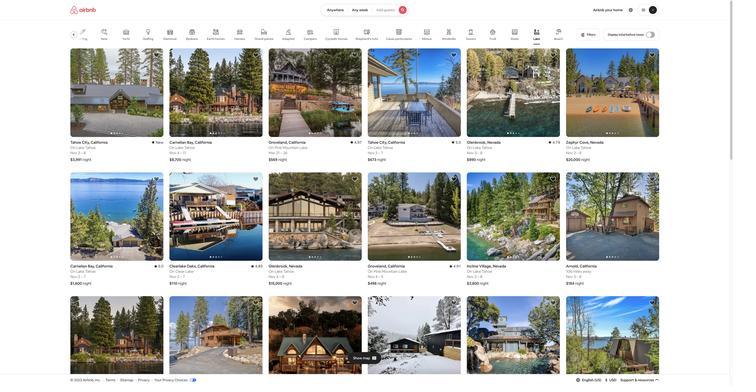 Task type: vqa. For each thing, say whether or not it's contained in the screenshot.


Task type: locate. For each thing, give the bounding box(es) containing it.
2 horizontal spatial 4
[[375, 274, 378, 279]]

city, inside tahoe city, california on lake tahoe nov 2 – 7 $673 night
[[379, 140, 387, 145]]

–
[[81, 150, 83, 155], [180, 150, 182, 155], [378, 150, 380, 155], [477, 150, 479, 155], [280, 150, 282, 155], [577, 150, 578, 155], [81, 274, 83, 279], [180, 274, 182, 279], [378, 274, 380, 279], [477, 274, 479, 279], [279, 274, 281, 279], [577, 274, 578, 279]]

0 horizontal spatial 9
[[282, 274, 284, 279]]

on up mar
[[269, 145, 274, 150]]

0 vertical spatial add to wishlist: glenbrook, nevada image
[[550, 52, 556, 58]]

1 horizontal spatial add to wishlist: carnelian bay, california image
[[253, 52, 259, 58]]

2 for $1,600
[[78, 274, 80, 279]]

0 vertical spatial 5.0
[[456, 140, 461, 145]]

glenbrook, for 4
[[269, 264, 288, 269]]

your
[[154, 378, 162, 382]]

nevada inside the zephyr cove, nevada on lake tahoe nov 3 – 8 $20,000 night
[[590, 140, 604, 145]]

$1,600
[[70, 281, 82, 286]]

night down 11
[[182, 157, 191, 162]]

taxes
[[636, 33, 644, 37]]

· left privacy link
[[135, 378, 136, 382]]

2 inside clearlake oaks, california on clear lake nov 2 – 7 $110 night
[[177, 274, 179, 279]]

2 horizontal spatial 7
[[381, 150, 383, 155]]

night right the $3,800
[[480, 281, 489, 286]]

airbnb your home link
[[590, 5, 626, 15]]

night inside the zephyr cove, nevada on lake tahoe nov 3 – 8 $20,000 night
[[581, 157, 590, 162]]

1 vertical spatial add to wishlist: carnelian bay, california image
[[153, 176, 159, 182]]

nov up the $110
[[169, 274, 176, 279]]

on up $1,600
[[70, 269, 75, 274]]

nov for tahoe city, california on lake tahoe nov 2 – 7 $673 night
[[368, 150, 375, 155]]

0 horizontal spatial carnelian
[[70, 264, 87, 269]]

glenbrook,
[[467, 140, 487, 145], [269, 264, 288, 269]]

carnelian up 11
[[169, 140, 186, 145]]

your privacy choices link
[[154, 378, 196, 383]]

privacy link
[[138, 378, 150, 382]]

mountain inside the "groveland, california on pine mountain lake nov 4 – 9 $498 night"
[[382, 269, 398, 274]]

– for carnelian bay, california on lake tahoe nov 4 – 11 $8,700 night
[[180, 150, 182, 155]]

2 down the clear
[[177, 274, 179, 279]]

support
[[621, 378, 634, 382]]

night inside tahoe city, california on lake tahoe nov 3 – 8 $3,991 night
[[82, 157, 91, 162]]

1 horizontal spatial add to wishlist: glenbrook, nevada image
[[550, 52, 556, 58]]

away
[[583, 269, 591, 274]]

– inside glenbrook, nevada on lake tahoe nov 3 – 8 $890 night
[[477, 150, 479, 155]]

0 horizontal spatial add to wishlist: tahoe city, california image
[[153, 52, 159, 58]]

– inside glenbrook, nevada on lake tahoe nov 4 – 9 $15,000 night
[[279, 274, 281, 279]]

night inside tahoe city, california on lake tahoe nov 2 – 7 $673 night
[[377, 157, 386, 162]]

0 horizontal spatial 4
[[177, 150, 179, 155]]

1 vertical spatial 5.0
[[158, 264, 163, 269]]

on up the $15,000
[[269, 269, 274, 274]]

night right $498
[[377, 281, 386, 286]]

7
[[381, 150, 383, 155], [84, 274, 86, 279], [183, 274, 185, 279]]

none search field containing anywhere
[[321, 4, 409, 16]]

nov inside clearlake oaks, california on clear lake nov 2 – 7 $110 night
[[169, 274, 176, 279]]

– inside tahoe city, california on lake tahoe nov 2 – 7 $673 night
[[378, 150, 380, 155]]

$673
[[368, 157, 376, 162]]

on inside tahoe city, california on lake tahoe nov 2 – 7 $673 night
[[368, 145, 373, 150]]

7 inside "carnelian bay, california on lake tahoe nov 2 – 7 $1,600 night"
[[84, 274, 86, 279]]

1 vertical spatial add to wishlist: glenbrook, nevada image
[[352, 176, 358, 182]]

groveland, for 21
[[269, 140, 288, 145]]

nov up $498
[[368, 274, 375, 279]]

3 for incline village, nevada on lake tahoe nov 3 – 8 $3,800 night
[[475, 274, 477, 279]]

add to wishlist: groveland, california image
[[352, 52, 358, 58], [451, 176, 457, 182], [451, 300, 457, 306]]

8 for tahoe city, california on lake tahoe nov 3 – 8 $3,991 night
[[84, 150, 86, 155]]

0 horizontal spatial add to wishlist: carnelian bay, california image
[[153, 176, 159, 182]]

nov for carnelian bay, california on lake tahoe nov 2 – 7 $1,600 night
[[70, 274, 77, 279]]

nov inside "carnelian bay, california on lake tahoe nov 2 – 7 $1,600 night"
[[70, 274, 77, 279]]

nov inside tahoe city, california on lake tahoe nov 3 – 8 $3,991 night
[[70, 150, 77, 155]]

on up $890
[[467, 145, 472, 150]]

homes for cycladic homes
[[338, 37, 348, 41]]

on down clearlake
[[169, 269, 175, 274]]

2 inside "carnelian bay, california on lake tahoe nov 2 – 7 $1,600 night"
[[78, 274, 80, 279]]

0 horizontal spatial 2
[[78, 274, 80, 279]]

display total before taxes button
[[604, 29, 659, 41]]

carnelian inside "carnelian bay, california on lake tahoe nov 2 – 7 $1,600 night"
[[70, 264, 87, 269]]

on down zephyr
[[566, 145, 571, 150]]

11
[[183, 150, 186, 155]]

glenbrook, up $890
[[467, 140, 487, 145]]

1 horizontal spatial add to wishlist: tahoe city, california image
[[451, 52, 457, 58]]

inc.
[[95, 378, 101, 382]]

nov down the '106'
[[566, 274, 573, 279]]

add to wishlist: arnold, california image
[[649, 176, 655, 182]]

night inside "carnelian bay, california on lake tahoe nov 2 – 7 $1,600 night"
[[83, 281, 91, 286]]

nov up $8,700
[[169, 150, 176, 155]]

city, for nov 2 – 7
[[379, 140, 387, 145]]

night right $890
[[477, 157, 486, 162]]

4 inside glenbrook, nevada on lake tahoe nov 4 – 9 $15,000 night
[[276, 274, 278, 279]]

· left your at the bottom left
[[152, 378, 152, 382]]

on inside groveland, california on pine mountain lake mar 21 – 26 $569 night
[[269, 145, 274, 150]]

3 for zephyr cove, nevada on lake tahoe nov 3 – 8 $20,000 night
[[574, 150, 576, 155]]

california inside tahoe city, california on lake tahoe nov 3 – 8 $3,991 night
[[91, 140, 108, 145]]

lake inside group
[[533, 37, 540, 41]]

mountain for 26
[[283, 145, 299, 150]]

usd
[[610, 378, 617, 382]]

bay, inside "carnelian bay, california on lake tahoe nov 2 – 7 $1,600 night"
[[88, 264, 95, 269]]

$8,700
[[169, 157, 181, 162]]

4.79 out of 5 average rating image
[[549, 140, 560, 145]]

1 vertical spatial mountain
[[382, 269, 398, 274]]

0 horizontal spatial add to wishlist: glenbrook, nevada image
[[352, 176, 358, 182]]

night inside the incline village, nevada on lake tahoe nov 3 – 8 $3,800 night
[[480, 281, 489, 286]]

– for clearlake oaks, california on clear lake nov 2 – 7 $110 night
[[180, 274, 182, 279]]

4 for on
[[177, 150, 179, 155]]

nov up the $15,000
[[269, 274, 275, 279]]

1 · from the left
[[103, 378, 104, 382]]

– inside tahoe city, california on lake tahoe nov 3 – 8 $3,991 night
[[81, 150, 83, 155]]

night for groveland, california on pine mountain lake mar 21 – 26 $569 night
[[278, 157, 287, 162]]

homes for earth homes
[[215, 37, 225, 41]]

pine for 4
[[374, 269, 381, 274]]

bay,
[[187, 140, 194, 145], [88, 264, 95, 269]]

homes right earth
[[215, 37, 225, 41]]

night down 26
[[278, 157, 287, 162]]

1 9 from the left
[[381, 274, 383, 279]]

1 vertical spatial new
[[156, 140, 163, 145]]

2 city, from the left
[[379, 140, 387, 145]]

1 add to wishlist: tahoe city, california image from the left
[[153, 52, 159, 58]]

1 homes from the left
[[215, 37, 225, 41]]

groveland, up $498
[[368, 264, 387, 269]]

night for incline village, nevada on lake tahoe nov 3 – 8 $3,800 night
[[480, 281, 489, 286]]

1 horizontal spatial carnelian
[[169, 140, 186, 145]]

– for groveland, california on pine mountain lake nov 4 – 9 $498 night
[[378, 274, 380, 279]]

night right the $110
[[178, 281, 187, 286]]

total
[[619, 33, 626, 37]]

8 inside the incline village, nevada on lake tahoe nov 3 – 8 $3,800 night
[[480, 274, 482, 279]]

add to wishlist: glenbrook, nevada image for nov 3 – 8
[[550, 52, 556, 58]]

5.0
[[456, 140, 461, 145], [158, 264, 163, 269]]

7 inside clearlake oaks, california on clear lake nov 2 – 7 $110 night
[[183, 274, 185, 279]]

night inside groveland, california on pine mountain lake mar 21 – 26 $569 night
[[278, 157, 287, 162]]

on up $8,700
[[169, 145, 175, 150]]

2 vertical spatial add to wishlist: groveland, california image
[[451, 300, 457, 306]]

lake inside tahoe city, california on lake tahoe nov 2 – 7 $673 night
[[374, 145, 382, 150]]

night
[[82, 157, 91, 162], [182, 157, 191, 162], [377, 157, 386, 162], [477, 157, 486, 162], [278, 157, 287, 162], [581, 157, 590, 162], [83, 281, 91, 286], [178, 281, 187, 286], [377, 281, 386, 286], [480, 281, 489, 286], [283, 281, 292, 286], [575, 281, 584, 286]]

pine inside the "groveland, california on pine mountain lake nov 4 – 9 $498 night"
[[374, 269, 381, 274]]

night right the $15,000
[[283, 281, 292, 286]]

lake inside the "groveland, california on pine mountain lake nov 4 – 9 $498 night"
[[399, 269, 407, 274]]

8 inside the zephyr cove, nevada on lake tahoe nov 3 – 8 $20,000 night
[[579, 150, 582, 155]]

· right terms link
[[117, 378, 118, 382]]

1 horizontal spatial add to wishlist: kelseyville, california image
[[649, 300, 655, 306]]

night right $3,991
[[82, 157, 91, 162]]

3 inside the zephyr cove, nevada on lake tahoe nov 3 – 8 $20,000 night
[[574, 150, 576, 155]]

– inside arnold, california 106 miles away nov 3 – 8 $184 night
[[577, 274, 578, 279]]

privacy left your at the bottom left
[[138, 378, 150, 382]]

1 horizontal spatial 2
[[177, 274, 179, 279]]

4 left 11
[[177, 150, 179, 155]]

on up $3,991
[[70, 145, 75, 150]]

pianos
[[264, 37, 273, 41]]

1 horizontal spatial city,
[[379, 140, 387, 145]]

nov for carnelian bay, california on lake tahoe nov 4 – 11 $8,700 night
[[169, 150, 176, 155]]

on down incline
[[467, 269, 472, 274]]

0 vertical spatial groveland,
[[269, 140, 288, 145]]

add to wishlist: groveland, california image for 4.97
[[352, 52, 358, 58]]

map
[[363, 356, 370, 360]]

add to wishlist: carnelian bay, california image
[[253, 52, 259, 58], [153, 176, 159, 182]]

4 inside the "groveland, california on pine mountain lake nov 4 – 9 $498 night"
[[375, 274, 378, 279]]

– inside "carnelian bay, california on lake tahoe nov 2 – 7 $1,600 night"
[[81, 274, 83, 279]]

1 vertical spatial groveland,
[[368, 264, 387, 269]]

tahoe inside the incline village, nevada on lake tahoe nov 3 – 8 $3,800 night
[[482, 269, 492, 274]]

new inside group
[[101, 37, 107, 41]]

1 vertical spatial glenbrook,
[[269, 264, 288, 269]]

nov up $890
[[467, 150, 474, 155]]

2 up $1,600
[[78, 274, 80, 279]]

0 vertical spatial bay,
[[187, 140, 194, 145]]

4
[[177, 150, 179, 155], [375, 274, 378, 279], [276, 274, 278, 279]]

– for incline village, nevada on lake tahoe nov 3 – 8 $3,800 night
[[477, 274, 479, 279]]

choices
[[175, 378, 188, 382]]

3 down miles
[[574, 274, 576, 279]]

display
[[608, 33, 618, 37]]

city,
[[82, 140, 90, 145], [379, 140, 387, 145]]

5.0 for tahoe city, california on lake tahoe nov 2 – 7 $673 night
[[456, 140, 461, 145]]

profile element
[[415, 0, 659, 20]]

2 homes from the left
[[338, 37, 348, 41]]

3 up $20,000 at the top of the page
[[574, 150, 576, 155]]

group
[[70, 25, 571, 44], [70, 48, 163, 137], [169, 48, 263, 137], [269, 48, 362, 137], [368, 48, 461, 137], [467, 48, 560, 137], [566, 48, 659, 137], [70, 172, 163, 261], [169, 172, 263, 261], [269, 172, 362, 261], [368, 172, 461, 261], [467, 172, 560, 261], [566, 172, 659, 261], [70, 296, 163, 385], [169, 296, 263, 385], [269, 296, 362, 385], [368, 296, 461, 385], [467, 296, 560, 385], [566, 296, 659, 385]]

1 vertical spatial pine
[[374, 269, 381, 274]]

pine up 21
[[275, 145, 282, 150]]

1 horizontal spatial privacy
[[162, 378, 174, 382]]

None search field
[[321, 4, 409, 16]]

0 vertical spatial new
[[101, 37, 107, 41]]

0 horizontal spatial bay,
[[88, 264, 95, 269]]

$498
[[368, 281, 377, 286]]

1 horizontal spatial groveland,
[[368, 264, 387, 269]]

· right inc.
[[103, 378, 104, 382]]

carnelian up $1,600
[[70, 264, 87, 269]]

carnelian inside the carnelian bay, california on lake tahoe nov 4 – 11 $8,700 night
[[169, 140, 186, 145]]

1 horizontal spatial bay,
[[187, 140, 194, 145]]

terms · sitemap · privacy ·
[[106, 378, 152, 382]]

on inside clearlake oaks, california on clear lake nov 2 – 7 $110 night
[[169, 269, 175, 274]]

$569
[[269, 157, 277, 162]]

0 horizontal spatial glenbrook,
[[269, 264, 288, 269]]

2 horizontal spatial 2
[[375, 150, 377, 155]]

3 inside tahoe city, california on lake tahoe nov 3 – 8 $3,991 night
[[78, 150, 80, 155]]

4 up $498
[[375, 274, 378, 279]]

add to wishlist: zephyr cove, nevada image
[[649, 52, 655, 58]]

dammusi
[[163, 37, 177, 41]]

tahoe
[[70, 140, 81, 145], [368, 140, 378, 145], [85, 145, 96, 150], [184, 145, 195, 150], [383, 145, 393, 150], [482, 145, 492, 150], [581, 145, 591, 150], [85, 269, 96, 274], [482, 269, 492, 274], [283, 269, 294, 274]]

0 horizontal spatial city,
[[82, 140, 90, 145]]

lake inside "carnelian bay, california on lake tahoe nov 2 – 7 $1,600 night"
[[76, 269, 84, 274]]

add to wishlist: glenbrook, nevada image
[[550, 52, 556, 58], [352, 176, 358, 182]]

1 horizontal spatial pine
[[374, 269, 381, 274]]

2
[[375, 150, 377, 155], [78, 274, 80, 279], [177, 274, 179, 279]]

english (us)
[[582, 378, 601, 382]]

0 horizontal spatial mountain
[[283, 145, 299, 150]]

tahoe inside glenbrook, nevada on lake tahoe nov 3 – 8 $890 night
[[482, 145, 492, 150]]

lake inside groveland, california on pine mountain lake mar 21 – 26 $569 night
[[299, 145, 307, 150]]

0 vertical spatial carnelian
[[169, 140, 186, 145]]

nov for clearlake oaks, california on clear lake nov 2 – 7 $110 night
[[169, 274, 176, 279]]

california inside the "groveland, california on pine mountain lake nov 4 – 9 $498 night"
[[388, 264, 405, 269]]

minsus
[[422, 37, 432, 41]]

0 horizontal spatial new
[[101, 37, 107, 41]]

1 horizontal spatial 9
[[381, 274, 383, 279]]

0 horizontal spatial add to wishlist: kelseyville, california image
[[352, 300, 358, 306]]

huts
[[372, 37, 378, 41]]

lake
[[533, 37, 540, 41], [76, 145, 84, 150], [175, 145, 183, 150], [374, 145, 382, 150], [473, 145, 481, 150], [299, 145, 307, 150], [572, 145, 580, 150], [76, 269, 84, 274], [185, 269, 193, 274], [399, 269, 407, 274], [473, 269, 481, 274], [275, 269, 283, 274]]

night right $20,000 at the top of the page
[[581, 157, 590, 162]]

nov inside glenbrook, nevada on lake tahoe nov 3 – 8 $890 night
[[467, 150, 474, 155]]

$
[[605, 378, 608, 382]]

– for groveland, california on pine mountain lake mar 21 – 26 $569 night
[[280, 150, 282, 155]]

add to wishlist: clearlake oaks, california image
[[253, 176, 259, 182]]

add to wishlist: incline village, nevada image
[[550, 176, 556, 182]]

2 · from the left
[[117, 378, 118, 382]]

nevada inside glenbrook, nevada on lake tahoe nov 3 – 8 $890 night
[[487, 140, 501, 145]]

pine up $498
[[374, 269, 381, 274]]

nov inside the "groveland, california on pine mountain lake nov 4 – 9 $498 night"
[[368, 274, 375, 279]]

8
[[84, 150, 86, 155], [480, 150, 482, 155], [579, 150, 582, 155], [480, 274, 482, 279], [579, 274, 582, 279]]

1 vertical spatial bay,
[[88, 264, 95, 269]]

pine inside groveland, california on pine mountain lake mar 21 – 26 $569 night
[[275, 145, 282, 150]]

– inside clearlake oaks, california on clear lake nov 2 – 7 $110 night
[[180, 274, 182, 279]]

0 vertical spatial glenbrook,
[[467, 140, 487, 145]]

1 horizontal spatial glenbrook,
[[467, 140, 487, 145]]

0 horizontal spatial homes
[[215, 37, 225, 41]]

– inside the carnelian bay, california on lake tahoe nov 4 – 11 $8,700 night
[[180, 150, 182, 155]]

1 privacy from the left
[[138, 378, 150, 382]]

homes right cycladic
[[338, 37, 348, 41]]

airbnb your home
[[593, 8, 623, 12]]

3 up $890
[[475, 150, 477, 155]]

night inside the "groveland, california on pine mountain lake nov 4 – 9 $498 night"
[[377, 281, 386, 286]]

lake inside glenbrook, nevada on lake tahoe nov 4 – 9 $15,000 night
[[275, 269, 283, 274]]

clear
[[175, 269, 184, 274]]

nov for groveland, california on pine mountain lake nov 4 – 9 $498 night
[[368, 274, 375, 279]]

7 inside tahoe city, california on lake tahoe nov 2 – 7 $673 night
[[381, 150, 383, 155]]

– inside the zephyr cove, nevada on lake tahoe nov 3 – 8 $20,000 night
[[577, 150, 578, 155]]

nov inside the zephyr cove, nevada on lake tahoe nov 3 – 8 $20,000 night
[[566, 150, 573, 155]]

add to wishlist: tahoe city, california image
[[153, 52, 159, 58], [451, 52, 457, 58]]

8 inside tahoe city, california on lake tahoe nov 3 – 8 $3,991 night
[[84, 150, 86, 155]]

1 city, from the left
[[82, 140, 90, 145]]

nov up $20,000 at the top of the page
[[566, 150, 573, 155]]

1 vertical spatial carnelian
[[70, 264, 87, 269]]

1 horizontal spatial 5.0
[[456, 140, 461, 145]]

bay, inside the carnelian bay, california on lake tahoe nov 4 – 11 $8,700 night
[[187, 140, 194, 145]]

4.85
[[255, 264, 263, 269]]

riads
[[511, 37, 519, 41]]

nov
[[70, 150, 77, 155], [169, 150, 176, 155], [368, 150, 375, 155], [467, 150, 474, 155], [566, 150, 573, 155], [70, 274, 77, 279], [169, 274, 176, 279], [368, 274, 375, 279], [467, 274, 474, 279], [269, 274, 275, 279], [566, 274, 573, 279]]

nov up the $3,800
[[467, 274, 474, 279]]

before
[[626, 33, 636, 37]]

night right $673
[[377, 157, 386, 162]]

1 vertical spatial add to wishlist: groveland, california image
[[451, 176, 457, 182]]

0 vertical spatial pine
[[275, 145, 282, 150]]

1 horizontal spatial 7
[[183, 274, 185, 279]]

2 inside tahoe city, california on lake tahoe nov 2 – 7 $673 night
[[375, 150, 377, 155]]

nov inside the incline village, nevada on lake tahoe nov 3 – 8 $3,800 night
[[467, 274, 474, 279]]

– inside groveland, california on pine mountain lake mar 21 – 26 $569 night
[[280, 150, 282, 155]]

4.97
[[354, 140, 362, 145]]

cove,
[[579, 140, 590, 145]]

1 horizontal spatial homes
[[338, 37, 348, 41]]

anywhere button
[[321, 4, 348, 16]]

106
[[566, 269, 572, 274]]

on inside the incline village, nevada on lake tahoe nov 3 – 8 $3,800 night
[[467, 269, 472, 274]]

night right $1,600
[[83, 281, 91, 286]]

groveland, up 21
[[269, 140, 288, 145]]

3 inside the incline village, nevada on lake tahoe nov 3 – 8 $3,800 night
[[475, 274, 477, 279]]

groveland, for 4
[[368, 264, 387, 269]]

on up $673
[[368, 145, 373, 150]]

0 vertical spatial add to wishlist: groveland, california image
[[352, 52, 358, 58]]

2 9 from the left
[[282, 274, 284, 279]]

4.91 out of 5 average rating image
[[449, 264, 461, 269]]

3 up the $3,800
[[475, 274, 477, 279]]

glenbrook, for 3
[[467, 140, 487, 145]]

0 horizontal spatial pine
[[275, 145, 282, 150]]

on up $498
[[368, 269, 373, 274]]

nov for tahoe city, california on lake tahoe nov 3 – 8 $3,991 night
[[70, 150, 77, 155]]

0 horizontal spatial 5.0
[[158, 264, 163, 269]]

1 horizontal spatial mountain
[[382, 269, 398, 274]]

– inside the incline village, nevada on lake tahoe nov 3 – 8 $3,800 night
[[477, 274, 479, 279]]

mar
[[269, 150, 275, 155]]

on inside glenbrook, nevada on lake tahoe nov 3 – 8 $890 night
[[467, 145, 472, 150]]

nov up $3,991
[[70, 150, 77, 155]]

$890
[[467, 157, 476, 162]]

0 vertical spatial add to wishlist: carnelian bay, california image
[[253, 52, 259, 58]]

zephyr cove, nevada on lake tahoe nov 3 – 8 $20,000 night
[[566, 140, 604, 162]]

1 horizontal spatial 4
[[276, 274, 278, 279]]

mountain inside groveland, california on pine mountain lake mar 21 – 26 $569 night
[[283, 145, 299, 150]]

add to wishlist: kelseyville, california image
[[352, 300, 358, 306], [649, 300, 655, 306]]

– inside the "groveland, california on pine mountain lake nov 4 – 9 $498 night"
[[378, 274, 380, 279]]

add to wishlist: homewood, california image
[[253, 300, 259, 306]]

on inside "carnelian bay, california on lake tahoe nov 2 – 7 $1,600 night"
[[70, 269, 75, 274]]

carnelian for 4
[[169, 140, 186, 145]]

2 privacy from the left
[[162, 378, 174, 382]]

windmills
[[442, 37, 456, 41]]

nov up $1,600
[[70, 274, 77, 279]]

sitemap link
[[120, 378, 133, 382]]

2 up $673
[[375, 150, 377, 155]]

pine for 21
[[275, 145, 282, 150]]

night for groveland, california on pine mountain lake nov 4 – 9 $498 night
[[377, 281, 386, 286]]

4 up the $15,000
[[276, 274, 278, 279]]

nov inside tahoe city, california on lake tahoe nov 2 – 7 $673 night
[[368, 150, 375, 155]]

display total before taxes
[[608, 33, 644, 37]]

bay, for 11
[[187, 140, 194, 145]]

privacy right your at the bottom left
[[162, 378, 174, 382]]

grand
[[255, 37, 263, 41]]

0 vertical spatial mountain
[[283, 145, 299, 150]]

night for carnelian bay, california on lake tahoe nov 2 – 7 $1,600 night
[[83, 281, 91, 286]]

glenbrook, up the $15,000
[[269, 264, 288, 269]]

shepherd's huts
[[355, 37, 378, 41]]

mountain
[[283, 145, 299, 150], [382, 269, 398, 274]]

glenbrook, inside glenbrook, nevada on lake tahoe nov 4 – 9 $15,000 night
[[269, 264, 288, 269]]

on inside the "groveland, california on pine mountain lake nov 4 – 9 $498 night"
[[368, 269, 373, 274]]

0 horizontal spatial groveland,
[[269, 140, 288, 145]]

nov up $673
[[368, 150, 375, 155]]

2 add to wishlist: kelseyville, california image from the left
[[649, 300, 655, 306]]

your privacy choices
[[154, 378, 188, 382]]

nov inside the carnelian bay, california on lake tahoe nov 4 – 11 $8,700 night
[[169, 150, 176, 155]]

0 horizontal spatial 7
[[84, 274, 86, 279]]

anywhere
[[327, 8, 344, 12]]

2 add to wishlist: tahoe city, california image from the left
[[451, 52, 457, 58]]

night right $184
[[575, 281, 584, 286]]

3 up $3,991
[[78, 150, 80, 155]]

0 horizontal spatial privacy
[[138, 378, 150, 382]]

night inside the carnelian bay, california on lake tahoe nov 4 – 11 $8,700 night
[[182, 157, 191, 162]]

privacy
[[138, 378, 150, 382], [162, 378, 174, 382]]



Task type: describe. For each thing, give the bounding box(es) containing it.
casas particulares
[[386, 37, 412, 41]]

groveland, california on pine mountain lake mar 21 – 26 $569 night
[[269, 140, 307, 162]]

lake inside tahoe city, california on lake tahoe nov 3 – 8 $3,991 night
[[76, 145, 84, 150]]

towers
[[466, 37, 476, 41]]

incline
[[467, 264, 478, 269]]

beach
[[554, 37, 563, 41]]

filters button
[[577, 29, 600, 41]]

3 inside arnold, california 106 miles away nov 3 – 8 $184 night
[[574, 274, 576, 279]]

campers
[[304, 37, 317, 41]]

nov inside arnold, california 106 miles away nov 3 – 8 $184 night
[[566, 274, 573, 279]]

oaks,
[[187, 264, 197, 269]]

3 inside glenbrook, nevada on lake tahoe nov 3 – 8 $890 night
[[475, 150, 477, 155]]

cycladic homes
[[325, 37, 348, 41]]

glenbrook, nevada on lake tahoe nov 4 – 9 $15,000 night
[[269, 264, 302, 286]]

add
[[376, 8, 383, 12]]

lake inside the carnelian bay, california on lake tahoe nov 4 – 11 $8,700 night
[[175, 145, 183, 150]]

city, for nov 3 – 8
[[82, 140, 90, 145]]

filters
[[587, 33, 596, 37]]

night inside arnold, california 106 miles away nov 3 – 8 $184 night
[[575, 281, 584, 286]]

home
[[613, 8, 623, 12]]

california inside the carnelian bay, california on lake tahoe nov 4 – 11 $8,700 night
[[195, 140, 212, 145]]

© 2023 airbnb, inc. ·
[[70, 378, 104, 382]]

carnelian bay, california on lake tahoe nov 2 – 7 $1,600 night
[[70, 264, 113, 286]]

4 for pine
[[375, 274, 378, 279]]

7 for $673
[[381, 150, 383, 155]]

– for tahoe city, california on lake tahoe nov 2 – 7 $673 night
[[378, 150, 380, 155]]

lake inside glenbrook, nevada on lake tahoe nov 3 – 8 $890 night
[[473, 145, 481, 150]]

hanoks
[[234, 37, 245, 41]]

airbnb
[[593, 8, 605, 12]]

©
[[70, 378, 73, 382]]

clearlake
[[169, 264, 186, 269]]

casas
[[386, 37, 394, 41]]

night inside glenbrook, nevada on lake tahoe nov 4 – 9 $15,000 night
[[283, 281, 292, 286]]

trulli
[[489, 37, 496, 41]]

guests
[[384, 8, 395, 12]]

(us)
[[595, 378, 601, 382]]

nov for incline village, nevada on lake tahoe nov 3 – 8 $3,800 night
[[467, 274, 474, 279]]

add to wishlist: carnelian bay, california image for nov 4 – 11
[[253, 52, 259, 58]]

night for tahoe city, california on lake tahoe nov 3 – 8 $3,991 night
[[82, 157, 91, 162]]

arnold,
[[566, 264, 579, 269]]

california inside "carnelian bay, california on lake tahoe nov 2 – 7 $1,600 night"
[[96, 264, 113, 269]]

$3,991
[[70, 157, 82, 162]]

$110
[[169, 281, 177, 286]]

8 for incline village, nevada on lake tahoe nov 3 – 8 $3,800 night
[[480, 274, 482, 279]]

grand pianos
[[255, 37, 273, 41]]

– for tahoe city, california on lake tahoe nov 3 – 8 $3,991 night
[[81, 150, 83, 155]]

add guests
[[376, 8, 395, 12]]

2 for $673
[[375, 150, 377, 155]]

on inside glenbrook, nevada on lake tahoe nov 4 – 9 $15,000 night
[[269, 269, 274, 274]]

add to wishlist: lafayette, california image
[[550, 300, 556, 306]]

night for clearlake oaks, california on clear lake nov 2 – 7 $110 night
[[178, 281, 187, 286]]

village,
[[479, 264, 492, 269]]

tahoe inside the carnelian bay, california on lake tahoe nov 4 – 11 $8,700 night
[[184, 145, 195, 150]]

nevada inside glenbrook, nevada on lake tahoe nov 4 – 9 $15,000 night
[[289, 264, 302, 269]]

4.85 out of 5 average rating image
[[251, 264, 263, 269]]

groveland, california on pine mountain lake nov 4 – 9 $498 night
[[368, 264, 407, 286]]

night for zephyr cove, nevada on lake tahoe nov 3 – 8 $20,000 night
[[581, 157, 590, 162]]

9 inside glenbrook, nevada on lake tahoe nov 4 – 9 $15,000 night
[[282, 274, 284, 279]]

add to wishlist: tahoe city, california image for 5.0
[[451, 52, 457, 58]]

miles
[[573, 269, 582, 274]]

your
[[605, 8, 613, 12]]

5.0 out of 5 average rating image
[[452, 140, 461, 145]]

group containing shepherd's huts
[[70, 25, 571, 44]]

show
[[353, 356, 362, 360]]

lake inside the incline village, nevada on lake tahoe nov 3 – 8 $3,800 night
[[473, 269, 481, 274]]

nov for zephyr cove, nevada on lake tahoe nov 3 – 8 $20,000 night
[[566, 150, 573, 155]]

sitemap
[[120, 378, 133, 382]]

week
[[359, 8, 368, 12]]

add to wishlist: tahoe city, california image for new
[[153, 52, 159, 58]]

add to wishlist: glenbrook, nevada image for nov 4 – 9
[[352, 176, 358, 182]]

add to wishlist: carnelian bay, california image
[[153, 300, 159, 306]]

4.91
[[453, 264, 461, 269]]

night inside glenbrook, nevada on lake tahoe nov 3 – 8 $890 night
[[477, 157, 486, 162]]

9 inside the "groveland, california on pine mountain lake nov 4 – 9 $498 night"
[[381, 274, 383, 279]]

night for tahoe city, california on lake tahoe nov 2 – 7 $673 night
[[377, 157, 386, 162]]

1 add to wishlist: kelseyville, california image from the left
[[352, 300, 358, 306]]

clearlake oaks, california on clear lake nov 2 – 7 $110 night
[[169, 264, 214, 286]]

arnold, california 106 miles away nov 3 – 8 $184 night
[[566, 264, 597, 286]]

2 for $110
[[177, 274, 179, 279]]

&
[[635, 378, 637, 382]]

5.0 for carnelian bay, california on lake tahoe nov 2 – 7 $1,600 night
[[158, 264, 163, 269]]

bay, for 7
[[88, 264, 95, 269]]

california inside arnold, california 106 miles away nov 3 – 8 $184 night
[[580, 264, 597, 269]]

– for carnelian bay, california on lake tahoe nov 2 – 7 $1,600 night
[[81, 274, 83, 279]]

$15,000
[[269, 281, 282, 286]]

nov inside glenbrook, nevada on lake tahoe nov 4 – 9 $15,000 night
[[269, 274, 275, 279]]

add to wishlist: groveland, california image for 4.91
[[451, 176, 457, 182]]

4 · from the left
[[152, 378, 152, 382]]

21
[[276, 150, 280, 155]]

lake inside clearlake oaks, california on clear lake nov 2 – 7 $110 night
[[185, 269, 193, 274]]

english (us) button
[[576, 378, 601, 382]]

3 · from the left
[[135, 378, 136, 382]]

ryokans
[[186, 37, 198, 41]]

california inside tahoe city, california on lake tahoe nov 2 – 7 $673 night
[[388, 140, 405, 145]]

terms
[[106, 378, 115, 382]]

$20,000
[[566, 157, 580, 162]]

support & resources
[[621, 378, 654, 382]]

california inside clearlake oaks, california on clear lake nov 2 – 7 $110 night
[[197, 264, 214, 269]]

8 inside arnold, california 106 miles away nov 3 – 8 $184 night
[[579, 274, 582, 279]]

incline village, nevada on lake tahoe nov 3 – 8 $3,800 night
[[467, 264, 506, 286]]

resources
[[638, 378, 654, 382]]

8 for zephyr cove, nevada on lake tahoe nov 3 – 8 $20,000 night
[[579, 150, 582, 155]]

nevada inside the incline village, nevada on lake tahoe nov 3 – 8 $3,800 night
[[493, 264, 506, 269]]

on inside the carnelian bay, california on lake tahoe nov 4 – 11 $8,700 night
[[169, 145, 175, 150]]

california inside groveland, california on pine mountain lake mar 21 – 26 $569 night
[[289, 140, 306, 145]]

2023
[[74, 378, 82, 382]]

add to wishlist: carnelian bay, california image for nov 2 – 7
[[153, 176, 159, 182]]

lake inside the zephyr cove, nevada on lake tahoe nov 3 – 8 $20,000 night
[[572, 145, 580, 150]]

english
[[582, 378, 594, 382]]

new place to stay image
[[152, 140, 163, 145]]

any week
[[352, 8, 368, 12]]

tahoe inside the zephyr cove, nevada on lake tahoe nov 3 – 8 $20,000 night
[[581, 145, 591, 150]]

$3,800
[[467, 281, 479, 286]]

– for zephyr cove, nevada on lake tahoe nov 3 – 8 $20,000 night
[[577, 150, 578, 155]]

tahoe inside glenbrook, nevada on lake tahoe nov 4 – 9 $15,000 night
[[283, 269, 294, 274]]

any week button
[[348, 4, 372, 16]]

earth homes
[[207, 37, 225, 41]]

glenbrook, nevada on lake tahoe nov 3 – 8 $890 night
[[467, 140, 501, 162]]

on inside tahoe city, california on lake tahoe nov 3 – 8 $3,991 night
[[70, 145, 75, 150]]

tahoe city, california on lake tahoe nov 3 – 8 $3,991 night
[[70, 140, 108, 162]]

8 inside glenbrook, nevada on lake tahoe nov 3 – 8 $890 night
[[480, 150, 482, 155]]

yurts
[[122, 37, 130, 41]]

4.79
[[553, 140, 560, 145]]

tahoe inside "carnelian bay, california on lake tahoe nov 2 – 7 $1,600 night"
[[85, 269, 96, 274]]

tahoe city, california on lake tahoe nov 2 – 7 $673 night
[[368, 140, 405, 162]]

26
[[283, 150, 287, 155]]

night for carnelian bay, california on lake tahoe nov 4 – 11 $8,700 night
[[182, 157, 191, 162]]

1 horizontal spatial new
[[156, 140, 163, 145]]

4.97 out of 5 average rating image
[[350, 140, 362, 145]]

7 for $1,600
[[84, 274, 86, 279]]

golfing
[[143, 37, 153, 41]]

terms link
[[106, 378, 115, 382]]

mountain for 9
[[382, 269, 398, 274]]

5.0 out of 5 average rating image
[[154, 264, 163, 269]]

zephyr
[[566, 140, 579, 145]]

support & resources button
[[621, 378, 659, 382]]

surfing
[[77, 37, 87, 41]]

carnelian for 2
[[70, 264, 87, 269]]

cycladic
[[325, 37, 337, 41]]

on inside the zephyr cove, nevada on lake tahoe nov 3 – 8 $20,000 night
[[566, 145, 571, 150]]

7 for $110
[[183, 274, 185, 279]]

3 for tahoe city, california on lake tahoe nov 3 – 8 $3,991 night
[[78, 150, 80, 155]]

airbnb,
[[83, 378, 94, 382]]



